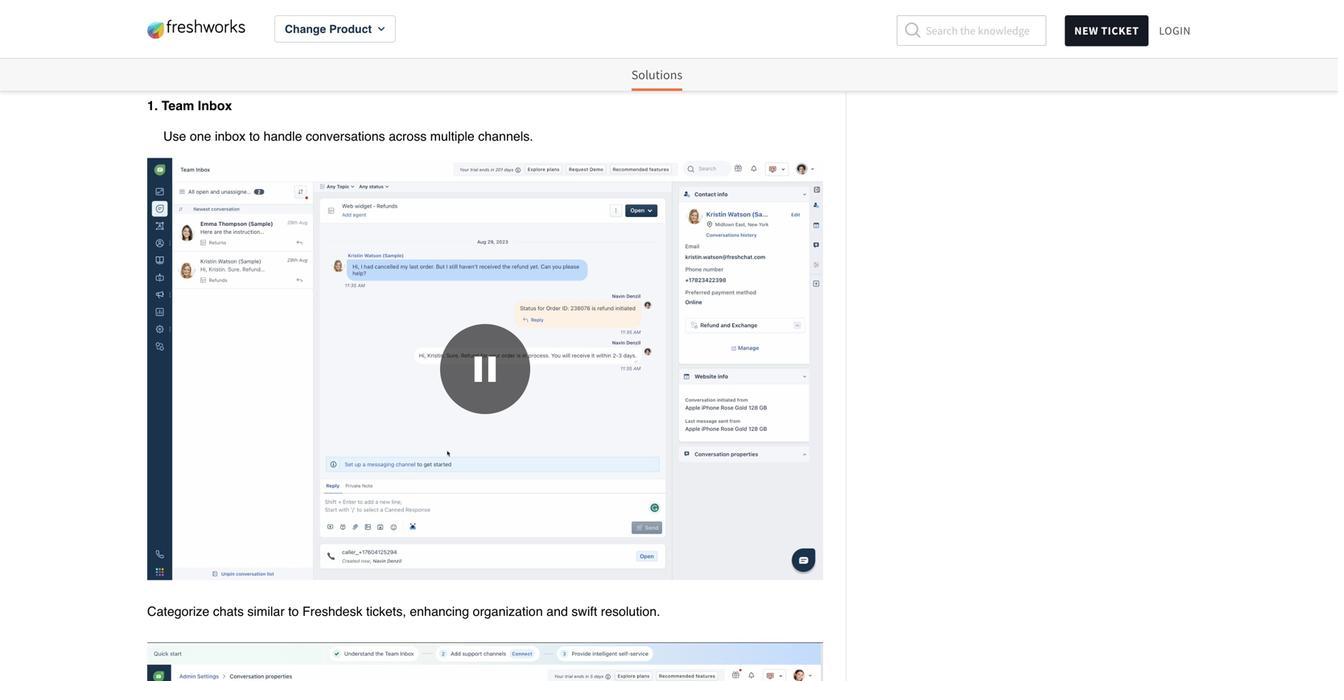 Task type: describe. For each thing, give the bounding box(es) containing it.
categorize chats similar to freshdesk tickets, enhancing organization and swift resolution.
[[147, 604, 660, 619]]

to right inbox
[[249, 129, 260, 144]]

inbox
[[198, 98, 232, 113]]

elevating
[[361, 41, 417, 56]]

chats
[[213, 604, 244, 619]]

solutions link
[[631, 59, 683, 91]]

spark
[[509, 60, 541, 75]]

change product
[[285, 23, 372, 35]]

new
[[241, 60, 265, 75]]

new ticket link
[[1065, 15, 1149, 46]]

freshdesk
[[302, 604, 363, 619]]

to right the similar
[[288, 604, 299, 619]]

these
[[381, 60, 413, 75]]

categorize
[[147, 604, 209, 619]]

across
[[389, 129, 427, 144]]

0 vertical spatial the
[[205, 41, 224, 56]]

1.
[[147, 98, 158, 113]]

discover
[[147, 41, 201, 56]]

a
[[499, 60, 506, 75]]

and
[[546, 604, 568, 619]]

to right exclusive
[[205, 60, 216, 75]]

upgraded
[[228, 41, 289, 56]]

your
[[559, 60, 584, 75]]

login
[[1159, 23, 1191, 38]]

new
[[1074, 23, 1098, 38]]

customer
[[421, 41, 481, 56]]

solutions
[[631, 67, 683, 83]]

use one inbox to handle conversations across multiple channels.
[[163, 129, 533, 144]]

organization
[[473, 604, 543, 619]]

enhancing
[[410, 604, 469, 619]]

one
[[190, 129, 211, 144]]



Task type: vqa. For each thing, say whether or not it's contained in the screenshot.
bottom on
no



Task type: locate. For each thing, give the bounding box(es) containing it.
to left your
[[544, 60, 555, 75]]

resolution.
[[601, 604, 660, 619]]

Search the knowledge base text field
[[897, 15, 1046, 46]]

freshchat:
[[292, 41, 357, 56]]

new ticket
[[1074, 23, 1139, 38]]

exclusive
[[147, 60, 202, 75]]

conversations!
[[587, 60, 670, 75]]

features
[[416, 60, 463, 75]]

freshchat
[[268, 60, 325, 75]]

the
[[205, 41, 224, 56], [219, 60, 237, 75]]

conversations
[[306, 129, 385, 144]]

change
[[285, 23, 326, 35]]

the left new
[[219, 60, 237, 75]]

swift
[[572, 604, 597, 619]]

1. team inbox
[[147, 98, 232, 113]]

handle
[[263, 129, 302, 144]]

bring
[[466, 60, 495, 75]]

use
[[163, 129, 186, 144]]

product
[[329, 23, 372, 35]]

inbox
[[215, 129, 246, 144]]

multiple
[[430, 129, 475, 144]]

team
[[161, 98, 194, 113]]

discover the upgraded freshchat: elevating customer engagement exclusive to the new freshchat account, these features bring a spark to your conversations!
[[147, 41, 670, 75]]

engagement
[[485, 41, 563, 56]]

1 vertical spatial the
[[219, 60, 237, 75]]

the right discover
[[205, 41, 224, 56]]

search image
[[905, 23, 921, 39]]

to
[[205, 60, 216, 75], [544, 60, 555, 75], [249, 129, 260, 144], [288, 604, 299, 619]]

login link
[[1159, 14, 1191, 47]]

tickets,
[[366, 604, 406, 619]]

similar
[[247, 604, 285, 619]]

ticket
[[1101, 23, 1139, 38]]

account,
[[329, 60, 378, 75]]

channels.
[[478, 129, 533, 144]]



